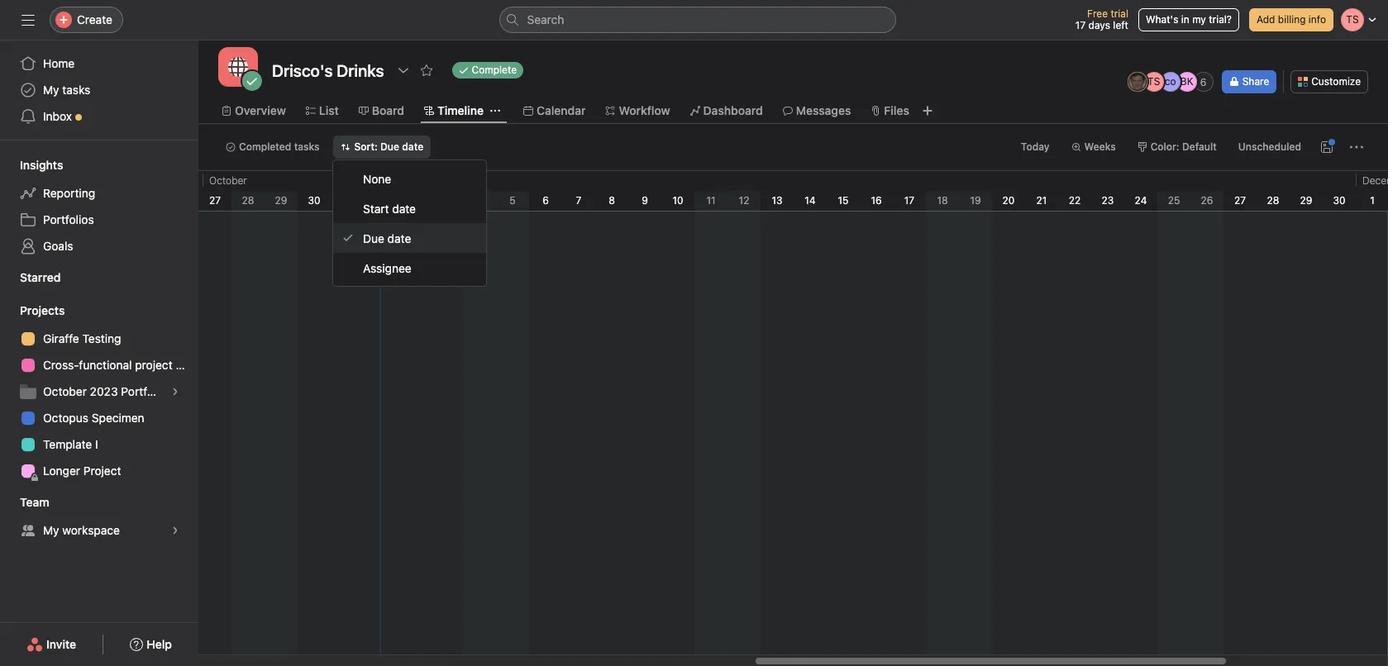 Task type: vqa. For each thing, say whether or not it's contained in the screenshot.
⤴️ icon
no



Task type: locate. For each thing, give the bounding box(es) containing it.
0 vertical spatial date
[[402, 141, 423, 153]]

due right sort:
[[380, 141, 399, 153]]

free trial 17 days left
[[1076, 7, 1129, 31]]

add tab image
[[921, 104, 934, 117]]

0 horizontal spatial 1
[[378, 194, 383, 207]]

tasks down home
[[62, 83, 90, 97]]

co
[[1165, 75, 1176, 88]]

workflow link
[[606, 102, 670, 120]]

27 down completed tasks dropdown button
[[209, 194, 221, 207]]

28
[[242, 194, 254, 207], [1267, 194, 1280, 207]]

1
[[378, 194, 383, 207], [1370, 194, 1375, 207]]

None text field
[[268, 55, 388, 85]]

bk
[[1181, 75, 1194, 88]]

0 horizontal spatial 27
[[209, 194, 221, 207]]

1 30 from the left
[[308, 194, 320, 207]]

insights button
[[0, 157, 63, 174]]

1 vertical spatial october
[[43, 385, 87, 399]]

template
[[43, 437, 92, 452]]

29
[[275, 194, 287, 207], [1300, 194, 1313, 207]]

assignee link
[[333, 253, 486, 283]]

date down 'start date'
[[388, 231, 411, 245]]

default
[[1182, 141, 1217, 153]]

0 vertical spatial due
[[380, 141, 399, 153]]

1 inside november 1
[[378, 194, 383, 207]]

due
[[380, 141, 399, 153], [363, 231, 384, 245]]

2 vertical spatial date
[[388, 231, 411, 245]]

starred
[[20, 270, 61, 284]]

0 vertical spatial 6
[[1201, 76, 1207, 88]]

goals
[[43, 239, 73, 253]]

cross-
[[43, 358, 79, 372]]

calendar link
[[523, 102, 586, 120]]

tasks inside global element
[[62, 83, 90, 97]]

2 28 from the left
[[1267, 194, 1280, 207]]

my down "team"
[[43, 523, 59, 538]]

add billing info
[[1257, 13, 1326, 26]]

1 27 from the left
[[209, 194, 221, 207]]

1 horizontal spatial october
[[209, 174, 247, 187]]

1 vertical spatial 6
[[543, 194, 549, 207]]

november 1
[[370, 174, 418, 207]]

testing
[[82, 332, 121, 346]]

9
[[642, 194, 648, 207]]

my inside teams element
[[43, 523, 59, 538]]

1 horizontal spatial tasks
[[294, 141, 320, 153]]

create
[[77, 12, 112, 26]]

due down the start
[[363, 231, 384, 245]]

0 horizontal spatial october
[[43, 385, 87, 399]]

6 right bk
[[1201, 76, 1207, 88]]

17 inside free trial 17 days left
[[1076, 19, 1086, 31]]

timeline link
[[424, 102, 484, 120]]

date for due date
[[388, 231, 411, 245]]

date up none link
[[402, 141, 423, 153]]

more actions image
[[1350, 141, 1364, 154]]

search
[[527, 12, 564, 26]]

dashboard link
[[690, 102, 763, 120]]

22
[[1069, 194, 1081, 207]]

6 right "5"
[[543, 194, 549, 207]]

october down completed
[[209, 174, 247, 187]]

insights
[[20, 158, 63, 172]]

color: default
[[1151, 141, 1217, 153]]

home
[[43, 56, 75, 70]]

due date
[[363, 231, 411, 245]]

27 right 26
[[1235, 194, 1246, 207]]

plan
[[176, 358, 198, 372]]

octopus
[[43, 411, 88, 425]]

1 down none
[[378, 194, 383, 207]]

free
[[1087, 7, 1108, 20]]

16
[[871, 194, 882, 207]]

1 vertical spatial 17
[[905, 194, 915, 207]]

specimen
[[92, 411, 144, 425]]

customize
[[1312, 75, 1361, 88]]

october for 27
[[209, 174, 247, 187]]

october inside october 2023 portfolio link
[[43, 385, 87, 399]]

25
[[1168, 194, 1180, 207]]

in
[[1182, 13, 1190, 26]]

0 horizontal spatial 30
[[308, 194, 320, 207]]

1 28 from the left
[[242, 194, 254, 207]]

0 horizontal spatial 29
[[275, 194, 287, 207]]

files link
[[871, 102, 910, 120]]

inbox
[[43, 109, 72, 123]]

1 horizontal spatial 17
[[1076, 19, 1086, 31]]

my inside global element
[[43, 83, 59, 97]]

1 horizontal spatial 29
[[1300, 194, 1313, 207]]

october 2023 portfolio link
[[10, 379, 189, 405]]

1 for november 1
[[378, 194, 383, 207]]

october for 2023
[[43, 385, 87, 399]]

17 left 18 at the top of the page
[[905, 194, 915, 207]]

1 29 from the left
[[275, 194, 287, 207]]

weeks
[[1085, 141, 1116, 153]]

portfolio
[[121, 385, 166, 399]]

see details, october 2023 portfolio image
[[170, 387, 180, 397]]

0 horizontal spatial tasks
[[62, 83, 90, 97]]

share button
[[1222, 70, 1277, 93]]

completed
[[239, 141, 291, 153]]

28 down completed
[[242, 194, 254, 207]]

1 down decem
[[1370, 194, 1375, 207]]

longer project link
[[10, 458, 189, 485]]

trial?
[[1209, 13, 1232, 26]]

1 vertical spatial date
[[392, 201, 416, 215]]

30 left the start
[[308, 194, 320, 207]]

inbox link
[[10, 103, 189, 130]]

timeline
[[437, 103, 484, 117]]

weeks button
[[1064, 136, 1124, 159]]

tasks down list link
[[294, 141, 320, 153]]

30
[[308, 194, 320, 207], [1333, 194, 1346, 207]]

tasks for my tasks
[[62, 83, 90, 97]]

2 1 from the left
[[1370, 194, 1375, 207]]

sort: due date button
[[334, 136, 431, 159]]

17
[[1076, 19, 1086, 31], [905, 194, 915, 207]]

0 vertical spatial 17
[[1076, 19, 1086, 31]]

tasks
[[62, 83, 90, 97], [294, 141, 320, 153]]

goals link
[[10, 233, 189, 260]]

1 vertical spatial my
[[43, 523, 59, 538]]

completed tasks button
[[218, 136, 327, 159]]

my workspace link
[[10, 518, 189, 544]]

date right the start
[[392, 201, 416, 215]]

1 horizontal spatial 6
[[1201, 76, 1207, 88]]

decem
[[1363, 174, 1388, 187]]

1 my from the top
[[43, 83, 59, 97]]

my up inbox
[[43, 83, 59, 97]]

1 horizontal spatial 1
[[1370, 194, 1375, 207]]

2 30 from the left
[[1333, 194, 1346, 207]]

28 down unscheduled "dropdown button"
[[1267, 194, 1280, 207]]

0 vertical spatial october
[[209, 174, 247, 187]]

29 down unscheduled "dropdown button"
[[1300, 194, 1313, 207]]

my tasks link
[[10, 77, 189, 103]]

search button
[[499, 7, 896, 33]]

globe image
[[228, 57, 248, 77]]

start date
[[363, 201, 416, 215]]

tasks inside dropdown button
[[294, 141, 320, 153]]

october
[[209, 174, 247, 187], [43, 385, 87, 399]]

customize button
[[1291, 70, 1369, 93]]

none
[[363, 172, 391, 186]]

1 horizontal spatial 27
[[1235, 194, 1246, 207]]

complete button
[[445, 59, 531, 82]]

october inside "october 27"
[[209, 174, 247, 187]]

1 1 from the left
[[378, 194, 383, 207]]

0 horizontal spatial 28
[[242, 194, 254, 207]]

29 down completed tasks
[[275, 194, 287, 207]]

1 vertical spatial tasks
[[294, 141, 320, 153]]

1 inside decem 1
[[1370, 194, 1375, 207]]

october up "octopus"
[[43, 385, 87, 399]]

1 horizontal spatial 28
[[1267, 194, 1280, 207]]

0 horizontal spatial 17
[[905, 194, 915, 207]]

17 left days
[[1076, 19, 1086, 31]]

workspace
[[62, 523, 120, 538]]

2023
[[90, 385, 118, 399]]

2 my from the top
[[43, 523, 59, 538]]

0 vertical spatial my
[[43, 83, 59, 97]]

help button
[[119, 630, 183, 660]]

hide sidebar image
[[22, 13, 35, 26]]

30 left decem 1
[[1333, 194, 1346, 207]]

1 horizontal spatial 30
[[1333, 194, 1346, 207]]

0 vertical spatial tasks
[[62, 83, 90, 97]]

assignee
[[363, 261, 412, 275]]

project
[[135, 358, 173, 372]]



Task type: describe. For each thing, give the bounding box(es) containing it.
overview
[[235, 103, 286, 117]]

1 vertical spatial due
[[363, 231, 384, 245]]

projects
[[20, 303, 65, 318]]

giraffe testing
[[43, 332, 121, 346]]

overview link
[[222, 102, 286, 120]]

info
[[1309, 13, 1326, 26]]

insights element
[[0, 151, 198, 263]]

none link
[[333, 164, 486, 194]]

october 2023 portfolio
[[43, 385, 166, 399]]

save options image
[[1321, 141, 1334, 154]]

board link
[[359, 102, 404, 120]]

team button
[[0, 495, 49, 511]]

18
[[937, 194, 948, 207]]

messages
[[796, 103, 851, 117]]

cross-functional project plan link
[[10, 352, 198, 379]]

ts
[[1148, 75, 1160, 88]]

what's
[[1146, 13, 1179, 26]]

workflow
[[619, 103, 670, 117]]

reporting
[[43, 186, 95, 200]]

create button
[[50, 7, 123, 33]]

help
[[147, 638, 172, 652]]

color: default button
[[1130, 136, 1225, 159]]

functional
[[79, 358, 132, 372]]

longer project
[[43, 464, 121, 478]]

team
[[20, 495, 49, 509]]

template i link
[[10, 432, 189, 458]]

due inside dropdown button
[[380, 141, 399, 153]]

messages link
[[783, 102, 851, 120]]

date inside dropdown button
[[402, 141, 423, 153]]

giraffe testing link
[[10, 326, 189, 352]]

today
[[1021, 141, 1050, 153]]

search list box
[[499, 7, 896, 33]]

15
[[838, 194, 849, 207]]

23
[[1102, 194, 1114, 207]]

decem 1
[[1363, 174, 1388, 207]]

10
[[673, 194, 684, 207]]

see details, my workspace image
[[170, 526, 180, 536]]

start
[[363, 201, 389, 215]]

my for my tasks
[[43, 83, 59, 97]]

13
[[772, 194, 783, 207]]

27 inside "october 27"
[[209, 194, 221, 207]]

2 27 from the left
[[1235, 194, 1246, 207]]

starred button
[[0, 270, 61, 286]]

tasks for completed tasks
[[294, 141, 320, 153]]

7
[[576, 194, 582, 207]]

teams element
[[0, 488, 198, 547]]

8
[[609, 194, 615, 207]]

11
[[707, 194, 716, 207]]

what's in my trial? button
[[1139, 8, 1240, 31]]

sort:
[[354, 141, 378, 153]]

november
[[370, 174, 418, 187]]

share
[[1243, 75, 1270, 88]]

projects button
[[0, 303, 65, 319]]

longer
[[43, 464, 80, 478]]

home link
[[10, 50, 189, 77]]

my tasks
[[43, 83, 90, 97]]

0 horizontal spatial 6
[[543, 194, 549, 207]]

color:
[[1151, 141, 1180, 153]]

add
[[1257, 13, 1275, 26]]

due date link
[[333, 223, 486, 253]]

reporting link
[[10, 180, 189, 207]]

dashboard
[[703, 103, 763, 117]]

14
[[805, 194, 816, 207]]

my
[[1193, 13, 1206, 26]]

start date link
[[333, 194, 486, 223]]

26
[[1201, 194, 1213, 207]]

tab actions image
[[490, 106, 500, 116]]

unscheduled button
[[1231, 136, 1309, 159]]

global element
[[0, 41, 198, 140]]

2
[[410, 194, 416, 207]]

what's in my trial?
[[1146, 13, 1232, 26]]

19
[[970, 194, 981, 207]]

calendar
[[537, 103, 586, 117]]

october 27
[[209, 174, 247, 207]]

1 for decem 1
[[1370, 194, 1375, 207]]

project
[[83, 464, 121, 478]]

ja
[[1132, 75, 1143, 88]]

12
[[739, 194, 750, 207]]

date for start date
[[392, 201, 416, 215]]

files
[[884, 103, 910, 117]]

2 29 from the left
[[1300, 194, 1313, 207]]

invite button
[[16, 630, 87, 660]]

today button
[[1014, 136, 1057, 159]]

complete
[[472, 64, 517, 76]]

add billing info button
[[1249, 8, 1334, 31]]

projects element
[[0, 296, 198, 488]]

show options image
[[397, 64, 410, 77]]

add to starred image
[[420, 64, 433, 77]]

giraffe
[[43, 332, 79, 346]]

my for my workspace
[[43, 523, 59, 538]]



